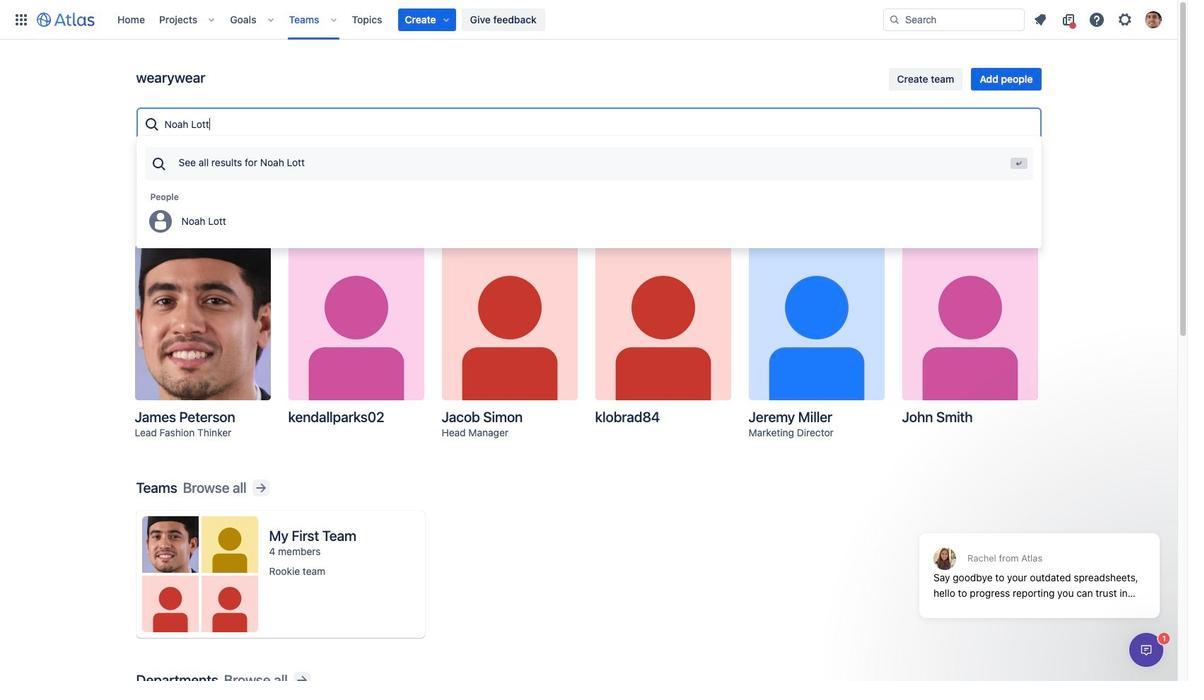 Task type: locate. For each thing, give the bounding box(es) containing it.
browse all image
[[252, 480, 269, 497]]

banner
[[0, 0, 1178, 40]]

settings image
[[1117, 11, 1134, 28]]

1 vertical spatial dialog
[[1130, 633, 1164, 667]]

Search field
[[884, 8, 1025, 31]]

browse all image
[[293, 672, 310, 682]]

top element
[[8, 0, 884, 39]]

None search field
[[884, 8, 1025, 31]]

search for people and teams image
[[143, 116, 160, 133]]

dialog
[[913, 499, 1168, 629], [1130, 633, 1164, 667]]



Task type: describe. For each thing, give the bounding box(es) containing it.
switch to... image
[[13, 11, 30, 28]]

notifications image
[[1033, 11, 1050, 28]]

search image
[[890, 14, 901, 25]]

help image
[[1089, 11, 1106, 28]]

account image
[[1146, 11, 1163, 28]]

0 vertical spatial dialog
[[913, 499, 1168, 629]]

Search for people and teams field
[[160, 112, 1035, 137]]

see all results image
[[150, 156, 167, 173]]



Task type: vqa. For each thing, say whether or not it's contained in the screenshot.
no options
no



